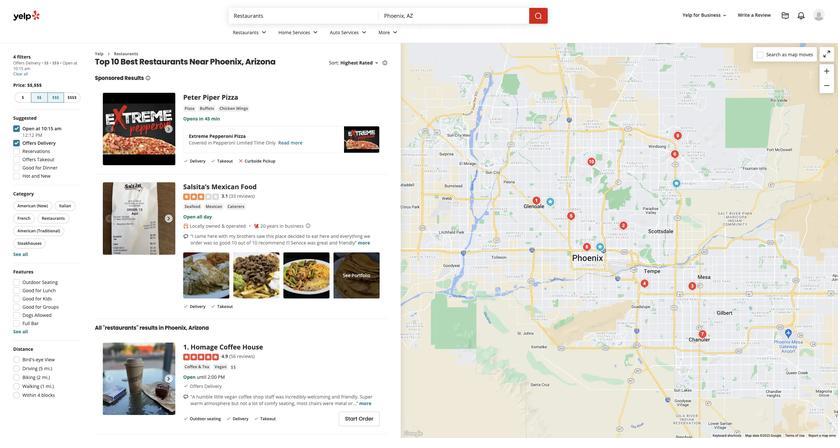 Task type: describe. For each thing, give the bounding box(es) containing it.
with
[[219, 233, 228, 240]]

write a review
[[738, 12, 771, 18]]

hot
[[22, 173, 30, 179]]

2 horizontal spatial 10
[[252, 240, 257, 246]]

distance
[[13, 347, 33, 353]]

$$,$$$
[[27, 82, 42, 88]]

yelp for business button
[[680, 9, 730, 21]]

american for american (traditional)
[[17, 229, 36, 234]]

of inside "a humble little vegan coffee shop  staff was incredibly welcoming and friendly. super warm atmosphere but not a lot of comfy seating, most chairs were metal or…"
[[259, 401, 263, 407]]

map region
[[383, 15, 839, 439]]

1 vertical spatial pm
[[218, 374, 225, 381]]

projects image
[[782, 12, 790, 20]]

good for lunch
[[22, 288, 56, 294]]

2 horizontal spatial $$
[[231, 365, 236, 371]]

map for error
[[822, 435, 829, 438]]

Near text field
[[384, 12, 524, 19]]

peter piper pizza
[[183, 93, 238, 102]]

24 chevron down v2 image for auto services
[[360, 28, 368, 36]]

more inside extreme pepperoni pizza covered in pepperoni limited time only read more
[[291, 140, 303, 146]]

caterers
[[228, 204, 245, 210]]

1
[[183, 343, 187, 352]]

all left the 'day'
[[197, 214, 203, 220]]

0 vertical spatial pepperoni
[[209, 133, 233, 140]]

next image for peter piper pizza image
[[165, 125, 173, 133]]

0 vertical spatial mexican
[[212, 183, 239, 192]]

clear
[[13, 71, 23, 77]]

driving (5 mi.)
[[22, 366, 52, 372]]

20
[[261, 223, 266, 229]]

buffets
[[200, 106, 214, 112]]

0 horizontal spatial 10
[[111, 57, 119, 67]]

all for see all button associated with category
[[22, 252, 28, 258]]

all for clear all link
[[24, 71, 28, 77]]

1 horizontal spatial phoenix,
[[210, 57, 244, 67]]

coffee & tea
[[185, 365, 209, 370]]

more link
[[373, 24, 405, 43]]

0 vertical spatial 4
[[13, 54, 16, 60]]

de babel image
[[669, 148, 682, 161]]

more link for "a humble little vegan coffee shop  staff was incredibly welcoming and friendly. super warm atmosphere but not a lot of comfy seating, most chairs were metal or…"
[[359, 401, 372, 407]]

most
[[297, 401, 308, 407]]

report a map error
[[809, 435, 837, 438]]

user actions element
[[678, 8, 835, 49]]

1 vertical spatial homage coffee house image
[[103, 343, 175, 416]]

auto services link
[[325, 24, 373, 43]]

group containing features
[[11, 269, 82, 336]]

open for open all day
[[183, 214, 196, 220]]

see all for features
[[13, 329, 28, 335]]

locally
[[190, 223, 205, 229]]

business
[[285, 223, 304, 229]]

error
[[830, 435, 837, 438]]

©2023
[[760, 435, 770, 438]]

chairs
[[309, 401, 322, 407]]

use
[[800, 435, 805, 438]]

chicken wings
[[220, 106, 248, 112]]

groups
[[43, 304, 59, 311]]

2 • from the left
[[50, 60, 51, 66]]

in inside extreme pepperoni pizza covered in pepperoni limited time only read more
[[208, 140, 212, 146]]

suggested
[[13, 115, 37, 121]]

2 previous image from the top
[[106, 376, 113, 384]]

peter piper pizza link
[[183, 93, 238, 102]]

3 slideshow element from the top
[[103, 343, 175, 416]]

bird's-
[[22, 357, 36, 363]]

mi.) for biking (2 mi.)
[[42, 375, 50, 381]]

24 chevron down v2 image for home services
[[312, 28, 320, 36]]

16 info v2 image
[[383, 60, 388, 66]]

more for (33 reviews)
[[358, 240, 370, 246]]

yelp for yelp for business
[[683, 12, 693, 18]]

am for open at 10:15 am 12:12 pm
[[54, 126, 62, 132]]

piper
[[203, 93, 220, 102]]

reviews) for 4.9 (56 reviews)
[[237, 354, 255, 360]]

out
[[238, 240, 245, 246]]

1 horizontal spatial 10
[[232, 240, 237, 246]]

caterers link
[[226, 204, 246, 210]]

map for moves
[[788, 51, 798, 58]]

3.1 star rating image
[[183, 194, 219, 200]]

2 horizontal spatial was
[[307, 240, 316, 246]]

thai boat noodle ps image
[[696, 328, 709, 342]]

1 vertical spatial pepperoni
[[213, 140, 236, 146]]

auto
[[330, 29, 340, 35]]

group containing suggested
[[11, 115, 82, 182]]

american (new) button
[[13, 201, 52, 211]]

24 chevron down v2 image for more
[[391, 28, 399, 36]]

vegan link
[[213, 364, 228, 371]]

a for report
[[820, 435, 821, 438]]

kids
[[43, 296, 52, 302]]

min
[[211, 116, 220, 122]]

seating,
[[279, 401, 296, 407]]

(1
[[41, 384, 45, 390]]

zoom out image
[[823, 82, 831, 90]]

3 • from the left
[[60, 60, 62, 66]]

pizza for extreme pepperoni pizza covered in pepperoni limited time only read more
[[234, 133, 246, 140]]

0 vertical spatial arizona
[[245, 57, 276, 67]]

food
[[241, 183, 257, 192]]

good
[[220, 240, 230, 246]]

seating
[[207, 417, 221, 422]]

4.9 star rating image
[[183, 354, 219, 361]]

and inside group
[[31, 173, 40, 179]]

pm inside open at 10:15 am 12:12 pm
[[35, 132, 42, 138]]

16 checkmark v2 image left outdoor seating
[[183, 417, 189, 422]]

staff
[[265, 394, 275, 401]]

great
[[317, 240, 328, 246]]

clear all link
[[13, 71, 28, 77]]

previous image
[[106, 215, 113, 223]]

pizza button
[[183, 106, 196, 112]]

offers down 4 filters
[[13, 60, 25, 66]]

1 horizontal spatial coffee
[[220, 343, 241, 352]]

or…"
[[348, 401, 358, 407]]

salsita's mexican food link
[[183, 183, 257, 192]]

terms
[[786, 435, 795, 438]]

start order link
[[339, 412, 380, 427]]

expand map image
[[823, 50, 831, 58]]

frank's new york style deli image
[[565, 210, 578, 223]]

comfy
[[265, 401, 278, 407]]

all "restaurants" results in phoenix, arizona
[[95, 325, 209, 332]]

best
[[121, 57, 138, 67]]

good for groups
[[22, 304, 59, 311]]

1 horizontal spatial $$
[[44, 60, 49, 66]]

results
[[125, 75, 144, 82]]

for for groups
[[35, 304, 42, 311]]

!!!
[[286, 240, 290, 246]]

steakhouses button
[[13, 239, 46, 249]]

we
[[364, 233, 370, 240]]

0 vertical spatial restaurants link
[[228, 24, 273, 43]]

everything
[[340, 233, 363, 240]]

salsita's mexican food image
[[594, 241, 607, 254]]

peter piper pizza image
[[103, 93, 175, 166]]

american (traditional)
[[17, 229, 60, 234]]

next image for homage coffee house image to the bottom
[[165, 376, 173, 384]]

(33
[[229, 193, 236, 200]]

open for open until 2:00 pm
[[183, 374, 196, 381]]

operated
[[226, 223, 246, 229]]

offers delivery for 4 filters
[[22, 140, 56, 146]]

until
[[197, 374, 207, 381]]

of inside the "i came here with my brothers saw this place decided to eat here and everything we order was so good 10 out of 10 recommend !!! service was great and friendly"
[[247, 240, 251, 246]]

"a
[[191, 394, 195, 401]]

16 checkmark v2 image up 16 speech v2 image
[[183, 384, 189, 390]]

good for good for kids
[[22, 296, 34, 302]]

within 4 blocks
[[22, 393, 55, 399]]

vegan
[[225, 394, 237, 401]]

in right years
[[280, 223, 284, 229]]

0 horizontal spatial was
[[204, 240, 212, 246]]

seafood link
[[183, 204, 202, 210]]

good for good for groups
[[22, 304, 34, 311]]

hamburguesas y cervezas image
[[581, 241, 594, 254]]

search image
[[535, 12, 543, 20]]

business categories element
[[228, 24, 825, 43]]

good for good for dinner
[[22, 165, 34, 171]]

full
[[22, 321, 30, 327]]

write
[[738, 12, 750, 18]]

homage
[[191, 343, 218, 352]]

and right great
[[329, 240, 338, 246]]

peter piper pizza image
[[544, 196, 557, 209]]

a for write
[[752, 12, 754, 18]]

$$$$
[[68, 95, 77, 101]]

mi.) for driving (5 mi.)
[[44, 366, 52, 372]]

pizza for peter piper pizza
[[222, 93, 238, 102]]

4 inside option group
[[38, 393, 40, 399]]

.
[[187, 343, 189, 352]]

$
[[22, 95, 24, 101]]

read
[[278, 140, 290, 146]]

1 vertical spatial arizona
[[189, 325, 209, 332]]

16 checkmark v2 image up salsita's
[[183, 159, 189, 164]]

lot
[[252, 401, 258, 407]]

in right the results
[[159, 325, 164, 332]]

buffets button
[[199, 106, 216, 112]]

outdoor for outdoor seating
[[22, 280, 41, 286]]

atmosphere
[[204, 401, 230, 407]]

chicken
[[220, 106, 235, 112]]

features
[[13, 269, 33, 275]]

1 horizontal spatial &
[[222, 223, 225, 229]]

offers down reservations
[[22, 157, 36, 163]]

koi poke image
[[672, 130, 685, 143]]

"a humble little vegan coffee shop  staff was incredibly welcoming and friendly. super warm atmosphere but not a lot of comfy seating, most chairs were metal or…"
[[191, 394, 373, 407]]

metal
[[335, 401, 347, 407]]

simply thai kitchen image
[[670, 177, 683, 191]]

1 vertical spatial phoenix,
[[165, 325, 188, 332]]

chicken wings link
[[218, 106, 249, 112]]

none field near
[[384, 12, 524, 19]]

extreme pepperoni pizza covered in pepperoni limited time only read more
[[189, 133, 303, 146]]

walking (1 mi.)
[[22, 384, 54, 390]]

1 • from the left
[[42, 60, 43, 66]]

mexican inside "button"
[[206, 204, 222, 210]]



Task type: vqa. For each thing, say whether or not it's contained in the screenshot.
the right THE READING ROOM
no



Task type: locate. For each thing, give the bounding box(es) containing it.
services for home services
[[293, 29, 310, 35]]

humble
[[196, 394, 213, 401]]

1 $$$ from the top
[[52, 60, 59, 66]]

limited
[[237, 140, 253, 146]]

yelp left 16 chevron right v2 image
[[95, 51, 103, 57]]

for down 'offers takeout'
[[35, 165, 42, 171]]

1 horizontal spatial 16 chevron down v2 image
[[722, 13, 728, 18]]

coffee up the (56
[[220, 343, 241, 352]]

all down steakhouses button
[[22, 252, 28, 258]]

2 vertical spatial $$
[[231, 365, 236, 371]]

order
[[359, 416, 374, 423]]

here up great
[[320, 233, 330, 240]]

16 chevron down v2 image
[[722, 13, 728, 18], [374, 60, 380, 66]]

1 slideshow element from the top
[[103, 93, 175, 166]]

1 horizontal spatial •
[[50, 60, 51, 66]]

0 vertical spatial a
[[752, 12, 754, 18]]

good up hot
[[22, 165, 34, 171]]

0 vertical spatial see all
[[13, 252, 28, 258]]

0 vertical spatial am
[[24, 66, 30, 72]]

1 horizontal spatial here
[[320, 233, 330, 240]]

slideshow element for salsita's
[[103, 183, 175, 255]]

homage coffee house image
[[530, 195, 543, 208], [103, 343, 175, 416]]

2 vertical spatial pizza
[[234, 133, 246, 140]]

more
[[379, 29, 390, 35]]

pepperoni
[[209, 133, 233, 140], [213, 140, 236, 146]]

1 vertical spatial mi.)
[[42, 375, 50, 381]]

brothers
[[237, 233, 256, 240]]

0 horizontal spatial yelp
[[95, 51, 103, 57]]

16 checkmark v2 image
[[183, 159, 189, 164], [183, 384, 189, 390], [183, 417, 189, 422], [226, 417, 232, 422]]

at left the "top"
[[74, 60, 77, 66]]

for down 'good for lunch'
[[35, 296, 42, 302]]

services right home
[[293, 29, 310, 35]]

curbside
[[245, 159, 262, 164]]

yelp for yelp link
[[95, 51, 103, 57]]

little
[[214, 394, 223, 401]]

for for business
[[694, 12, 700, 18]]

$$ inside button
[[37, 95, 42, 101]]

services right auto
[[341, 29, 359, 35]]

1 vertical spatial map
[[822, 435, 829, 438]]

see portfolio
[[343, 273, 371, 279]]

at inside open at 10:15 am
[[74, 60, 77, 66]]

2 24 chevron down v2 image from the left
[[312, 28, 320, 36]]

45
[[205, 116, 210, 122]]

1 vertical spatial see all button
[[13, 329, 28, 335]]

1 vertical spatial american
[[17, 229, 36, 234]]

24 chevron down v2 image inside "home services" link
[[312, 28, 320, 36]]

2 slideshow element from the top
[[103, 183, 175, 255]]

1 horizontal spatial map
[[822, 435, 829, 438]]

outdoor seating
[[190, 417, 221, 422]]

0 vertical spatial pizza
[[222, 93, 238, 102]]

american inside 'button'
[[17, 229, 36, 234]]

see left portfolio
[[343, 273, 351, 279]]

1 horizontal spatial outdoor
[[190, 417, 206, 422]]

0 vertical spatial homage coffee house image
[[530, 195, 543, 208]]

seafood
[[185, 204, 201, 210]]

0 vertical spatial previous image
[[106, 125, 113, 133]]

info icon image
[[306, 224, 311, 229], [306, 224, 311, 229]]

1 reviews) from the top
[[237, 193, 255, 200]]

all
[[24, 71, 28, 77], [197, 214, 203, 220], [22, 252, 28, 258], [22, 329, 28, 335]]

salsita's mexican food image
[[103, 183, 175, 255]]

"i
[[191, 233, 194, 240]]

pizza up opens
[[185, 106, 195, 112]]

$$$$ button
[[64, 93, 80, 103]]

offers down 12:12
[[22, 140, 36, 146]]

(56
[[229, 354, 236, 360]]

of
[[247, 240, 251, 246], [259, 401, 263, 407], [796, 435, 799, 438]]

homage coffee house link
[[191, 343, 263, 352]]

0 vertical spatial pm
[[35, 132, 42, 138]]

0 vertical spatial see all button
[[13, 252, 28, 258]]

offers delivery down the open until 2:00 pm
[[190, 384, 222, 390]]

0 vertical spatial slideshow element
[[103, 93, 175, 166]]

open inside open at 10:15 am 12:12 pm
[[22, 126, 35, 132]]

10:15 for open at 10:15 am 12:12 pm
[[41, 126, 53, 132]]

1 vertical spatial offers delivery
[[190, 384, 222, 390]]

salsita's
[[183, 183, 210, 192]]

2 good from the top
[[22, 288, 34, 294]]

10:15 inside open at 10:15 am 12:12 pm
[[41, 126, 53, 132]]

0 horizontal spatial coffee
[[185, 365, 197, 370]]

10 down the my
[[232, 240, 237, 246]]

$$
[[44, 60, 49, 66], [37, 95, 42, 101], [231, 365, 236, 371]]

1 horizontal spatial was
[[276, 394, 284, 401]]

0 horizontal spatial &
[[198, 365, 201, 370]]

$$ button
[[31, 93, 48, 103]]

1 next image from the top
[[165, 125, 173, 133]]

3.1 (33 reviews)
[[222, 193, 255, 200]]

0 vertical spatial reviews)
[[237, 193, 255, 200]]

0 vertical spatial american
[[17, 203, 36, 209]]

see down steakhouses button
[[13, 252, 21, 258]]

0 horizontal spatial offers delivery
[[22, 140, 56, 146]]

pizza
[[222, 93, 238, 102], [185, 106, 195, 112], [234, 133, 246, 140]]

16 chevron down v2 image inside yelp for business button
[[722, 13, 728, 18]]

see all button down full
[[13, 329, 28, 335]]

4
[[13, 54, 16, 60], [38, 393, 40, 399]]

in left "45"
[[199, 116, 204, 122]]

16 info v2 image
[[145, 76, 151, 81]]

1 vertical spatial pizza
[[185, 106, 195, 112]]

soup & sausage bistro image
[[585, 156, 598, 169]]

0 vertical spatial more
[[291, 140, 303, 146]]

1 american from the top
[[17, 203, 36, 209]]

am inside open at 10:15 am
[[24, 66, 30, 72]]

16 chevron down v2 image for highest rated
[[374, 60, 380, 66]]

$$$ button
[[48, 93, 64, 103]]

1 horizontal spatial am
[[54, 126, 62, 132]]

0 horizontal spatial phoenix,
[[165, 325, 188, 332]]

1 horizontal spatial of
[[259, 401, 263, 407]]

2 vertical spatial see
[[13, 329, 21, 335]]

but
[[232, 401, 239, 407]]

see for category
[[13, 252, 21, 258]]

offers delivery inside group
[[22, 140, 56, 146]]

google image
[[403, 430, 424, 439]]

outdoor down warm
[[190, 417, 206, 422]]

0 horizontal spatial •
[[42, 60, 43, 66]]

restaurants inside business categories element
[[233, 29, 259, 35]]

$$$ right $$ button
[[52, 95, 59, 101]]

for inside button
[[694, 12, 700, 18]]

all right clear
[[24, 71, 28, 77]]

3.1
[[222, 193, 228, 200]]

experiment coffee and pastry image
[[638, 278, 651, 291]]

1 vertical spatial restaurants link
[[114, 51, 138, 57]]

at
[[74, 60, 77, 66], [36, 126, 40, 132]]

0 vertical spatial see
[[13, 252, 21, 258]]

0 vertical spatial 16 chevron down v2 image
[[722, 13, 728, 18]]

outdoor inside group
[[22, 280, 41, 286]]

and inside "a humble little vegan coffee shop  staff was incredibly welcoming and friendly. super warm atmosphere but not a lot of comfy seating, most chairs were metal or…"
[[332, 394, 340, 401]]

american down french button
[[17, 229, 36, 234]]

home services link
[[273, 24, 325, 43]]

new
[[41, 173, 51, 179]]

opens
[[183, 116, 198, 122]]

1 horizontal spatial 4
[[38, 393, 40, 399]]

notifications image
[[798, 12, 806, 20]]

group containing category
[[12, 191, 82, 258]]

pm right 2:00
[[218, 374, 225, 381]]

map
[[746, 435, 752, 438]]

10:15 for open at 10:15 am
[[13, 66, 23, 72]]

24 chevron down v2 image inside the restaurants link
[[260, 28, 268, 36]]

1 horizontal spatial offers delivery
[[190, 384, 222, 390]]

at for open at 10:15 am
[[74, 60, 77, 66]]

next image
[[165, 215, 173, 223]]

more link for "i came here with my brothers saw this place decided to eat here and everything we order was so good 10 out of 10 recommend !!! service was great and friendly"
[[358, 240, 370, 246]]

italian button
[[55, 201, 75, 211]]

pizza inside button
[[185, 106, 195, 112]]

2 see all button from the top
[[13, 329, 28, 335]]

good for good for lunch
[[22, 288, 34, 294]]

1 horizontal spatial a
[[752, 12, 754, 18]]

day
[[204, 214, 212, 220]]

more link
[[358, 240, 370, 246], [359, 401, 372, 407]]

2 vertical spatial more
[[359, 401, 372, 407]]

"i came here with my brothers saw this place decided to eat here and everything we order was so good 10 out of 10 recommend !!! service was great and friendly"
[[191, 233, 370, 246]]

4 left filters
[[13, 54, 16, 60]]

coffee inside button
[[185, 365, 197, 370]]

mi.) right (5
[[44, 366, 52, 372]]

mexican up the 'day'
[[206, 204, 222, 210]]

1 24 chevron down v2 image from the left
[[260, 28, 268, 36]]

yelp inside button
[[683, 12, 693, 18]]

1 see all from the top
[[13, 252, 28, 258]]

mexican up 3.1
[[212, 183, 239, 192]]

a right "write" on the top right of the page
[[752, 12, 754, 18]]

offers delivery
[[22, 140, 56, 146], [190, 384, 222, 390]]

10:15 down 4 filters
[[13, 66, 23, 72]]

16 checkmark v2 image right seating
[[226, 417, 232, 422]]

all down full
[[22, 329, 28, 335]]

for down good for kids
[[35, 304, 42, 311]]

a left lot
[[248, 401, 251, 407]]

None field
[[234, 12, 374, 19], [384, 12, 524, 19]]

see for features
[[13, 329, 21, 335]]

pepperoni left 'limited'
[[213, 140, 236, 146]]

friendly"
[[339, 240, 357, 246]]

blocks
[[41, 393, 55, 399]]

24 chevron down v2 image left auto
[[312, 28, 320, 36]]

2 horizontal spatial •
[[60, 60, 62, 66]]

mi.) right (1
[[46, 384, 54, 390]]

1 horizontal spatial yelp
[[683, 12, 693, 18]]

0 vertical spatial phoenix,
[[210, 57, 244, 67]]

write a review link
[[736, 9, 774, 21]]

services for auto services
[[341, 29, 359, 35]]

option group
[[11, 347, 82, 401]]

dogs allowed
[[22, 313, 52, 319]]

bar
[[31, 321, 39, 327]]

here up so
[[208, 233, 217, 240]]

at for open at 10:15 am 12:12 pm
[[36, 126, 40, 132]]

0 horizontal spatial $$
[[37, 95, 42, 101]]

16 checkmark v2 image
[[211, 159, 216, 164], [183, 304, 189, 310], [211, 304, 216, 310], [254, 417, 259, 422]]

offers delivery up reservations
[[22, 140, 56, 146]]

dinner
[[43, 165, 58, 171]]

10:15 inside open at 10:15 am
[[13, 66, 23, 72]]

good up dogs
[[22, 304, 34, 311]]

slideshow element
[[103, 93, 175, 166], [103, 183, 175, 255], [103, 343, 175, 416]]

pickup
[[263, 159, 276, 164]]

1 horizontal spatial 10:15
[[41, 126, 53, 132]]

so
[[213, 240, 218, 246]]

outdoor seating
[[22, 280, 58, 286]]

offers down until
[[190, 384, 203, 390]]

24 chevron down v2 image right auto services
[[360, 28, 368, 36]]

all for features see all button
[[22, 329, 28, 335]]

and up "friendly""
[[331, 233, 339, 240]]

mi.) for walking (1 mi.)
[[46, 384, 54, 390]]

0 horizontal spatial here
[[208, 233, 217, 240]]

2:00
[[208, 374, 217, 381]]

24 chevron down v2 image
[[260, 28, 268, 36], [312, 28, 320, 36], [360, 28, 368, 36], [391, 28, 399, 36]]

more link down we
[[358, 240, 370, 246]]

more link down super on the left bottom of page
[[359, 401, 372, 407]]

keyboard shortcuts
[[713, 435, 742, 438]]

next image
[[165, 125, 173, 133], [165, 376, 173, 384]]

open for open at 10:15 am
[[63, 60, 73, 66]]

& left tea
[[198, 365, 201, 370]]

12:12
[[22, 132, 34, 138]]

0 horizontal spatial restaurants link
[[114, 51, 138, 57]]

outdoor for outdoor seating
[[190, 417, 206, 422]]

moves
[[799, 51, 814, 58]]

see all button down steakhouses button
[[13, 252, 28, 258]]

1 vertical spatial more link
[[359, 401, 372, 407]]

1 previous image from the top
[[106, 125, 113, 133]]

american inside button
[[17, 203, 36, 209]]

10:15 up reservations
[[41, 126, 53, 132]]

16 chevron right v2 image
[[106, 51, 111, 57]]

1 vertical spatial mexican
[[206, 204, 222, 210]]

pizza up 'limited'
[[234, 133, 246, 140]]

takeout inside group
[[37, 157, 54, 163]]

a inside "a humble little vegan coffee shop  staff was incredibly welcoming and friendly. super warm atmosphere but not a lot of comfy seating, most chairs were metal or…"
[[248, 401, 251, 407]]

pepperoni down min
[[209, 133, 233, 140]]

2 vertical spatial slideshow element
[[103, 343, 175, 416]]

see up distance
[[13, 329, 21, 335]]

open all day
[[183, 214, 212, 220]]

1 vertical spatial $$
[[37, 95, 42, 101]]

0 vertical spatial 10:15
[[13, 66, 23, 72]]

map left the error
[[822, 435, 829, 438]]

at down suggested
[[36, 126, 40, 132]]

group
[[820, 64, 835, 93], [11, 115, 82, 182], [12, 191, 82, 258], [11, 269, 82, 336]]

am for open at 10:15 am
[[24, 66, 30, 72]]

caterers button
[[226, 204, 246, 210]]

4 good from the top
[[22, 304, 34, 311]]

1 good from the top
[[22, 165, 34, 171]]

peter
[[183, 93, 201, 102]]

was down to
[[307, 240, 316, 246]]

4 24 chevron down v2 image from the left
[[391, 28, 399, 36]]

2 reviews) from the top
[[237, 354, 255, 360]]

0 vertical spatial of
[[247, 240, 251, 246]]

1 vertical spatial am
[[54, 126, 62, 132]]

previous image
[[106, 125, 113, 133], [106, 376, 113, 384]]

4.9
[[222, 354, 228, 360]]

open at 10:15 am
[[13, 60, 77, 72]]

a right report
[[820, 435, 821, 438]]

16 speech v2 image
[[183, 395, 189, 400]]

option group containing distance
[[11, 347, 82, 401]]

reservations
[[22, 148, 50, 155]]

0 vertical spatial offers delivery
[[22, 140, 56, 146]]

takeout
[[37, 157, 54, 163], [217, 159, 233, 164], [217, 304, 233, 310], [260, 417, 276, 422]]

yelp left 'business'
[[683, 12, 693, 18]]

0 vertical spatial mi.)
[[44, 366, 52, 372]]

1 here from the left
[[208, 233, 217, 240]]

2 american from the top
[[17, 229, 36, 234]]

jimmy g's salads & pastas image
[[686, 280, 699, 293]]

1 vertical spatial see
[[343, 273, 351, 279]]

more down super on the left bottom of page
[[359, 401, 372, 407]]

phoenix, right the near
[[210, 57, 244, 67]]

for for lunch
[[35, 288, 42, 294]]

french button
[[13, 214, 35, 224]]

1 services from the left
[[293, 29, 310, 35]]

0 vertical spatial at
[[74, 60, 77, 66]]

1 vertical spatial more
[[358, 240, 370, 246]]

bird's-eye view
[[22, 357, 55, 363]]

pizza up the chicken
[[222, 93, 238, 102]]

more right read
[[291, 140, 303, 146]]

more
[[291, 140, 303, 146], [358, 240, 370, 246], [359, 401, 372, 407]]

1 horizontal spatial none field
[[384, 12, 524, 19]]

1 vertical spatial next image
[[165, 376, 173, 384]]

yelp for business
[[683, 12, 721, 18]]

24 chevron down v2 image inside 'auto services' link
[[360, 28, 368, 36]]

more down we
[[358, 240, 370, 246]]

of right lot
[[259, 401, 263, 407]]

16 years in business v2 image
[[254, 224, 259, 229]]

2 $$$ from the top
[[52, 95, 59, 101]]

map right as
[[788, 51, 798, 58]]

0 horizontal spatial pm
[[35, 132, 42, 138]]

map data ©2023 google
[[746, 435, 782, 438]]

16 close v2 image
[[238, 159, 244, 164]]

$$$ inside button
[[52, 95, 59, 101]]

mexican link
[[204, 204, 224, 210]]

none field find
[[234, 12, 374, 19]]

None search field
[[229, 8, 549, 24]]

& inside button
[[198, 365, 201, 370]]

(new)
[[37, 203, 48, 209]]

3 good from the top
[[22, 296, 34, 302]]

search
[[767, 51, 781, 58]]

16 locally owned v2 image
[[183, 224, 189, 229]]

0 vertical spatial next image
[[165, 125, 173, 133]]

2 horizontal spatial of
[[796, 435, 799, 438]]

2 here from the left
[[320, 233, 330, 240]]

phoenix, up the 1
[[165, 325, 188, 332]]

1 vertical spatial 4
[[38, 393, 40, 399]]

2 vertical spatial a
[[820, 435, 821, 438]]

& right owned
[[222, 223, 225, 229]]

as
[[782, 51, 787, 58]]

0 vertical spatial coffee
[[220, 343, 241, 352]]

24 chevron down v2 image inside more link
[[391, 28, 399, 36]]

am inside open at 10:15 am 12:12 pm
[[54, 126, 62, 132]]

0 horizontal spatial of
[[247, 240, 251, 246]]

good for kids
[[22, 296, 52, 302]]

2 vertical spatial mi.)
[[46, 384, 54, 390]]

gooder goods image
[[617, 220, 630, 233]]

10 down saw
[[252, 240, 257, 246]]

see all down full
[[13, 329, 28, 335]]

was inside "a humble little vegan coffee shop  staff was incredibly welcoming and friendly. super warm atmosphere but not a lot of comfy seating, most chairs were metal or…"
[[276, 394, 284, 401]]

pm right 12:12
[[35, 132, 42, 138]]

wings
[[236, 106, 248, 112]]

0 vertical spatial outdoor
[[22, 280, 41, 286]]

4 down walking (1 mi.)
[[38, 393, 40, 399]]

offers delivery for sponsored results
[[190, 384, 222, 390]]

seating
[[42, 280, 58, 286]]

0 horizontal spatial 16 chevron down v2 image
[[374, 60, 380, 66]]

reviews) down house
[[237, 354, 255, 360]]

at inside open at 10:15 am 12:12 pm
[[36, 126, 40, 132]]

16 speech v2 image
[[183, 234, 189, 240]]

am down $$$ button
[[54, 126, 62, 132]]

0 horizontal spatial at
[[36, 126, 40, 132]]

24 chevron down v2 image right more
[[391, 28, 399, 36]]

16 chevron down v2 image for yelp for business
[[722, 13, 728, 18]]

in right covered
[[208, 140, 212, 146]]

Find text field
[[234, 12, 374, 19]]

of right out
[[247, 240, 251, 246]]

restaurants inside button
[[42, 216, 65, 222]]

0 horizontal spatial homage coffee house image
[[103, 343, 175, 416]]

more for (56 reviews)
[[359, 401, 372, 407]]

1 horizontal spatial arizona
[[245, 57, 276, 67]]

24 chevron down v2 image left home
[[260, 28, 268, 36]]

16 chevron down v2 image inside highest rated popup button
[[374, 60, 380, 66]]

2 none field from the left
[[384, 12, 524, 19]]

2 see all from the top
[[13, 329, 28, 335]]

for for dinner
[[35, 165, 42, 171]]

american down category
[[17, 203, 36, 209]]

am right clear
[[24, 66, 30, 72]]

coffee down 4.9 star rating image
[[185, 365, 197, 370]]

pizza inside extreme pepperoni pizza covered in pepperoni limited time only read more
[[234, 133, 246, 140]]

1 vertical spatial previous image
[[106, 376, 113, 384]]

16 chevron down v2 image right 'business'
[[722, 13, 728, 18]]

home
[[279, 29, 292, 35]]

slideshow element for peter
[[103, 93, 175, 166]]

lunch
[[43, 288, 56, 294]]

open inside open at 10:15 am
[[63, 60, 73, 66]]

reviews) down food
[[237, 193, 255, 200]]

$$$
[[52, 60, 59, 66], [52, 95, 59, 101]]

3 24 chevron down v2 image from the left
[[360, 28, 368, 36]]

offers delivery • $$ • $$$ •
[[13, 60, 63, 66]]

(traditional)
[[37, 229, 60, 234]]

for left 'business'
[[694, 12, 700, 18]]

1 vertical spatial 10:15
[[41, 126, 53, 132]]

0 horizontal spatial map
[[788, 51, 798, 58]]

mi.) right (2
[[42, 375, 50, 381]]

see all button for category
[[13, 252, 28, 258]]

1 vertical spatial yelp
[[95, 51, 103, 57]]

1 see all button from the top
[[13, 252, 28, 258]]

christina o. image
[[814, 9, 825, 21]]

for up good for kids
[[35, 288, 42, 294]]

view
[[45, 357, 55, 363]]

were
[[323, 401, 334, 407]]

of left use
[[796, 435, 799, 438]]

16 chevron down v2 image left 16 info v2 icon
[[374, 60, 380, 66]]

open for open at 10:15 am 12:12 pm
[[22, 126, 35, 132]]

1 none field from the left
[[234, 12, 374, 19]]

delivery inside group
[[38, 140, 56, 146]]

1 horizontal spatial restaurants link
[[228, 24, 273, 43]]

super
[[360, 394, 373, 401]]

was up seating,
[[276, 394, 284, 401]]

2 services from the left
[[341, 29, 359, 35]]

0 vertical spatial &
[[222, 223, 225, 229]]

zoom in image
[[823, 67, 831, 75]]

24 chevron down v2 image for restaurants
[[260, 28, 268, 36]]

price: $$,$$$ group
[[13, 82, 82, 104]]

1 horizontal spatial services
[[341, 29, 359, 35]]

1 vertical spatial $$$
[[52, 95, 59, 101]]

for for kids
[[35, 296, 42, 302]]

2 next image from the top
[[165, 376, 173, 384]]

see all button for features
[[13, 329, 28, 335]]

"restaurants"
[[103, 325, 139, 332]]

1 . homage coffee house
[[183, 343, 263, 352]]

outdoor up 'good for lunch'
[[22, 280, 41, 286]]

1 horizontal spatial homage coffee house image
[[530, 195, 543, 208]]

see all for category
[[13, 252, 28, 258]]

1 vertical spatial coffee
[[185, 365, 197, 370]]

good up good for kids
[[22, 288, 34, 294]]

0 vertical spatial $$$
[[52, 60, 59, 66]]

for
[[694, 12, 700, 18], [35, 165, 42, 171], [35, 288, 42, 294], [35, 296, 42, 302], [35, 304, 42, 311]]

$$$ up price: $$,$$$ group
[[52, 60, 59, 66]]

top 10 best restaurants near phoenix, arizona
[[95, 57, 276, 67]]

see all down steakhouses button
[[13, 252, 28, 258]]

american for american (new)
[[17, 203, 36, 209]]

was left so
[[204, 240, 212, 246]]

and right hot
[[31, 173, 40, 179]]

0 vertical spatial yelp
[[683, 12, 693, 18]]

0 horizontal spatial arizona
[[189, 325, 209, 332]]

0 vertical spatial $$
[[44, 60, 49, 66]]

not
[[240, 401, 247, 407]]

reviews) for 3.1 (33 reviews)
[[237, 193, 255, 200]]



